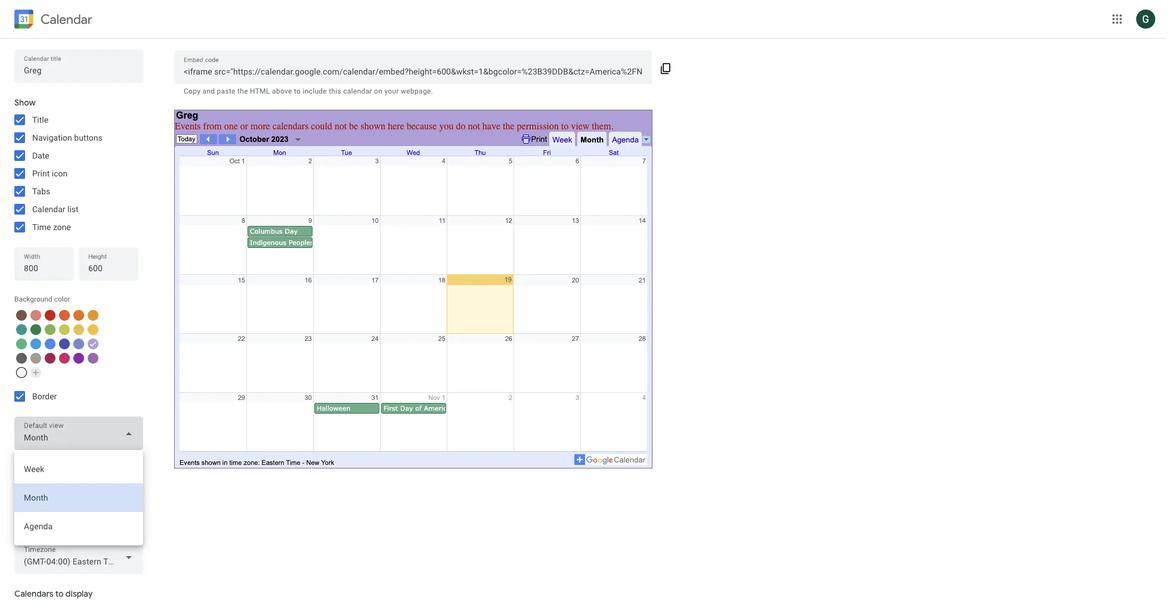 Task type: describe. For each thing, give the bounding box(es) containing it.
tangerine menu item
[[59, 310, 70, 321]]

lavender menu item
[[73, 339, 84, 350]]

zone
[[53, 223, 71, 232]]

this
[[329, 87, 341, 95]]

0 vertical spatial to
[[294, 87, 301, 95]]

buttons
[[74, 133, 103, 143]]

calendar for calendar list
[[32, 205, 65, 214]]

content_copy
[[660, 63, 672, 75]]

include
[[303, 87, 327, 95]]

your
[[385, 87, 399, 95]]

1 option from the top
[[14, 455, 143, 484]]

border
[[32, 392, 57, 402]]

print
[[32, 169, 50, 178]]

copy
[[184, 87, 201, 95]]

background color
[[14, 295, 70, 304]]

add custom color menu item
[[30, 368, 41, 378]]

content_copy button
[[652, 53, 680, 82]]

2 option from the top
[[14, 484, 143, 513]]

wisteria menu item
[[88, 339, 98, 350]]

banana menu item
[[88, 325, 98, 335]]

date
[[32, 151, 49, 161]]

print icon
[[32, 169, 68, 178]]

time
[[32, 223, 51, 232]]

html
[[250, 87, 270, 95]]

show
[[14, 97, 36, 108]]

and
[[203, 87, 215, 95]]

icon
[[52, 169, 68, 178]]

background
[[14, 295, 52, 304]]

cobalt menu item
[[45, 339, 55, 350]]

navigation buttons
[[32, 133, 103, 143]]

cocoa menu item
[[16, 310, 27, 321]]

eucalyptus menu item
[[16, 325, 27, 335]]

above
[[272, 87, 292, 95]]



Task type: locate. For each thing, give the bounding box(es) containing it.
radicchio menu item
[[45, 353, 55, 364]]

calendar link
[[12, 7, 92, 33]]

to right above
[[294, 87, 301, 95]]

cherry blossom menu item
[[59, 353, 70, 364]]

1 horizontal spatial to
[[294, 87, 301, 95]]

calendar list
[[32, 205, 79, 214]]

to
[[294, 87, 301, 95], [55, 589, 64, 600]]

pumpkin menu item
[[73, 310, 84, 321]]

None field
[[14, 417, 143, 451], [14, 541, 143, 575], [14, 417, 143, 451], [14, 541, 143, 575]]

paste
[[217, 87, 236, 95]]

color
[[54, 295, 70, 304]]

webpage.
[[401, 87, 433, 95]]

calendar color menu item
[[16, 368, 27, 378]]

grape menu item
[[73, 353, 84, 364]]

calendar
[[343, 87, 372, 95]]

tabs
[[32, 187, 50, 196]]

1 vertical spatial to
[[55, 589, 64, 600]]

default view list box
[[14, 451, 143, 546]]

None number field
[[24, 260, 64, 277], [88, 260, 129, 277], [24, 260, 64, 277], [88, 260, 129, 277]]

0 horizontal spatial to
[[55, 589, 64, 600]]

None text field
[[184, 63, 643, 80]]

0 vertical spatial calendar
[[41, 11, 92, 27]]

title
[[32, 115, 48, 125]]

time zone
[[32, 223, 71, 232]]

mango menu item
[[88, 310, 98, 321]]

None text field
[[24, 62, 134, 79]]

to left display
[[55, 589, 64, 600]]

the
[[238, 87, 248, 95]]

basil menu item
[[30, 325, 41, 335]]

tomato menu item
[[45, 310, 55, 321]]

option
[[14, 455, 143, 484], [14, 484, 143, 513], [14, 513, 143, 541]]

calendars to display
[[14, 589, 93, 600]]

blueberry menu item
[[59, 339, 70, 350]]

peacock menu item
[[30, 339, 41, 350]]

pistachio menu item
[[45, 325, 55, 335]]

citron menu item
[[73, 325, 84, 335]]

avocado menu item
[[59, 325, 70, 335]]

navigation
[[32, 133, 72, 143]]

3 option from the top
[[14, 513, 143, 541]]

calendar for calendar
[[41, 11, 92, 27]]

calendar
[[41, 11, 92, 27], [32, 205, 65, 214]]

birch menu item
[[30, 353, 41, 364]]

sage menu item
[[16, 339, 27, 350]]

display
[[65, 589, 93, 600]]

copy and paste the html above to include this calendar on your webpage.
[[184, 87, 433, 95]]

calendars
[[14, 589, 53, 600]]

1 vertical spatial calendar
[[32, 205, 65, 214]]

graphite menu item
[[16, 353, 27, 364]]

list
[[67, 205, 79, 214]]

on
[[374, 87, 383, 95]]

amethyst menu item
[[88, 353, 98, 364]]

flamingo menu item
[[30, 310, 41, 321]]



Task type: vqa. For each thing, say whether or not it's contained in the screenshot.
'29' element
no



